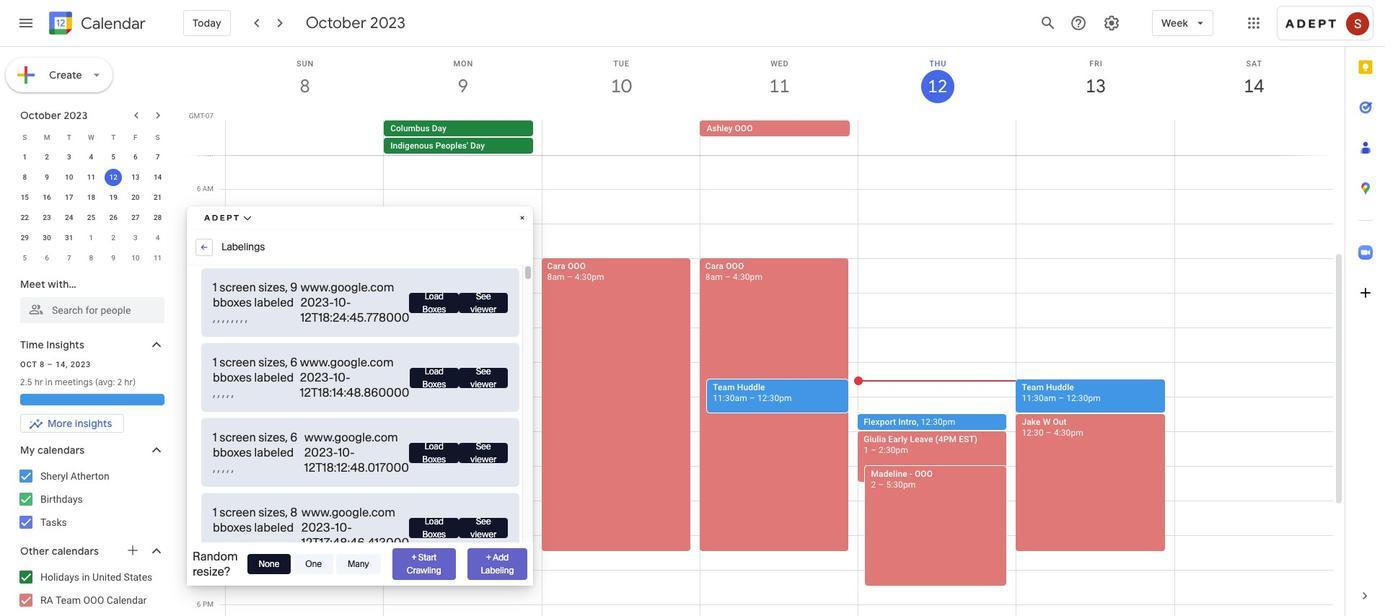 Task type: describe. For each thing, give the bounding box(es) containing it.
york,
[[139, 310, 161, 322]]

restaurants
[[331, 20, 387, 33]]


[[23, 16, 40, 36]]

251 spring st main content
[[0, 0, 294, 616]]

st,
[[103, 310, 114, 322]]

to
[[207, 260, 214, 270]]

251 spring st
[[17, 185, 107, 205]]

add for add your business
[[52, 426, 70, 437]]

suggest an edit on 251 spring st
[[52, 368, 198, 380]]

show street view coverage image
[[1350, 580, 1371, 602]]

251 for 251 spring st
[[17, 185, 40, 205]]

label
[[80, 455, 102, 466]]

pxgv+8r
[[52, 339, 95, 351]]

save
[[85, 260, 104, 270]]

none field inside 251 spring st, new york, ny 10013 field
[[58, 17, 206, 34]]


[[246, 234, 259, 250]]

send
[[185, 260, 205, 270]]

phone
[[188, 271, 212, 281]]

directions
[[23, 260, 62, 270]]

 restaurants
[[315, 19, 387, 35]]

add a label
[[52, 455, 102, 466]]

layers
[[330, 586, 353, 595]]

a for missing
[[72, 397, 78, 409]]

add your business link
[[0, 417, 294, 446]]

add a missing place button
[[0, 388, 294, 417]]

new inside pxgv+8r new york button
[[98, 339, 118, 351]]

spring for st
[[44, 185, 90, 205]]

 search field
[[12, 9, 283, 46]]

251 spring st, new york, ny 10013
[[52, 310, 208, 322]]

add a missing place
[[52, 397, 143, 409]]

0 vertical spatial st
[[93, 185, 107, 205]]

add your business
[[52, 426, 135, 437]]

edit
[[105, 368, 122, 380]]

missing
[[80, 397, 116, 409]]



Task type: locate. For each thing, give the bounding box(es) containing it.
st up 
[[93, 185, 107, 205]]

spring inside the 251 spring st, new york, ny 10013 "button"
[[71, 310, 100, 322]]

map data ©2023 google
[[1004, 608, 1083, 616]]

251 up ""
[[17, 185, 40, 205]]

1 a from the top
[[72, 397, 78, 409]]

suggest
[[52, 368, 89, 380]]

st inside button
[[189, 368, 198, 380]]

spring for st,
[[71, 310, 100, 322]]

251 for 251 spring st, new york, ny 10013
[[52, 310, 69, 322]]

1 vertical spatial new
[[98, 339, 118, 351]]

10013
[[179, 310, 208, 322]]

st down pxgv+8r new york button
[[189, 368, 198, 380]]

suggest an edit on 251 spring st button
[[0, 359, 294, 388]]

a for label
[[72, 455, 78, 466]]


[[193, 234, 206, 250]]

251 up pxgv+8r
[[52, 310, 69, 322]]

google
[[1060, 608, 1083, 616]]


[[88, 234, 101, 250]]

pxgv+8r new york
[[52, 339, 141, 351]]

spring up add a missing place button
[[157, 368, 186, 380]]

1 vertical spatial spring
[[71, 310, 100, 322]]

 button
[[400, 9, 461, 44]]

251 spring st, new york, ny 10013 button
[[0, 302, 294, 331]]

0 vertical spatial new
[[117, 310, 137, 322]]

1 vertical spatial 251
[[52, 310, 69, 322]]

new right st,
[[117, 310, 137, 322]]

2 add from the top
[[52, 426, 70, 437]]

spring up ""
[[44, 185, 90, 205]]

add left label on the bottom of page
[[52, 455, 70, 466]]


[[315, 19, 328, 35]]

©2023
[[1036, 608, 1058, 616]]

st
[[93, 185, 107, 205], [189, 368, 198, 380]]

collapse side panel image
[[295, 300, 311, 316]]


[[36, 234, 49, 250]]

a
[[72, 397, 78, 409], [72, 455, 78, 466]]

your
[[72, 426, 92, 437]]

add a label button
[[0, 446, 294, 475]]

0 vertical spatial spring
[[44, 185, 90, 205]]

an
[[91, 368, 102, 380]]

2 vertical spatial add
[[52, 455, 70, 466]]

spring left st,
[[71, 310, 100, 322]]

nearby button
[[121, 224, 173, 271]]

3 add from the top
[[52, 455, 70, 466]]

business
[[94, 426, 135, 437]]

None field
[[58, 17, 206, 34]]

251 Spring St, New York, NY 10013 field
[[12, 9, 283, 43]]

1 horizontal spatial 251
[[52, 310, 69, 322]]

send to phone
[[185, 260, 214, 281]]

1 add from the top
[[52, 397, 70, 409]]

2 a from the top
[[72, 455, 78, 466]]


[[406, 19, 419, 35]]

spring
[[44, 185, 90, 205], [71, 310, 100, 322], [157, 368, 186, 380]]

251
[[17, 185, 40, 205], [52, 310, 69, 322], [138, 368, 155, 380]]

2 vertical spatial spring
[[157, 368, 186, 380]]

2 horizontal spatial 251
[[138, 368, 155, 380]]

add down suggest
[[52, 397, 70, 409]]

 button
[[12, 9, 52, 46]]

google maps element
[[0, 0, 1386, 616]]

spring inside the suggest an edit on 251 spring st button
[[157, 368, 186, 380]]

0 vertical spatial add
[[52, 397, 70, 409]]

251 inside button
[[138, 368, 155, 380]]

actions for 251 spring st region
[[0, 217, 294, 289]]

add left your
[[52, 426, 70, 437]]

york
[[120, 339, 141, 351]]

place
[[118, 397, 143, 409]]

0 vertical spatial a
[[72, 397, 78, 409]]

1 vertical spatial st
[[189, 368, 198, 380]]

0 vertical spatial 251
[[17, 185, 40, 205]]

data
[[1020, 608, 1035, 616]]

nearby
[[134, 260, 161, 270]]

1 vertical spatial add
[[52, 426, 70, 437]]

a left label on the bottom of page
[[72, 455, 78, 466]]

add for add a label
[[52, 455, 70, 466]]

ny
[[164, 310, 177, 322]]

251 right on
[[138, 368, 155, 380]]

pxgv+8r new york button
[[0, 331, 294, 359]]

1 vertical spatial a
[[72, 455, 78, 466]]

0 horizontal spatial st
[[93, 185, 107, 205]]

add
[[52, 397, 70, 409], [52, 426, 70, 437], [52, 455, 70, 466]]

photos
[[17, 488, 55, 502]]

new left the york
[[98, 339, 118, 351]]

1 horizontal spatial st
[[189, 368, 198, 380]]

a left the missing
[[72, 397, 78, 409]]

new inside the 251 spring st, new york, ny 10013 "button"
[[117, 310, 137, 322]]

0 horizontal spatial 251
[[17, 185, 40, 205]]

251 inside "button"
[[52, 310, 69, 322]]

map
[[1004, 608, 1019, 616]]

new
[[117, 310, 137, 322], [98, 339, 118, 351]]

2 vertical spatial 251
[[138, 368, 155, 380]]

add for add a missing place
[[52, 397, 70, 409]]

share
[[241, 260, 263, 270]]

on
[[124, 368, 135, 380]]

google account: sheryl atherton  
(sheryl.atherton@adept.ai) image
[[1342, 10, 1365, 33]]



Task type: vqa. For each thing, say whether or not it's contained in the screenshot.
edit
yes



